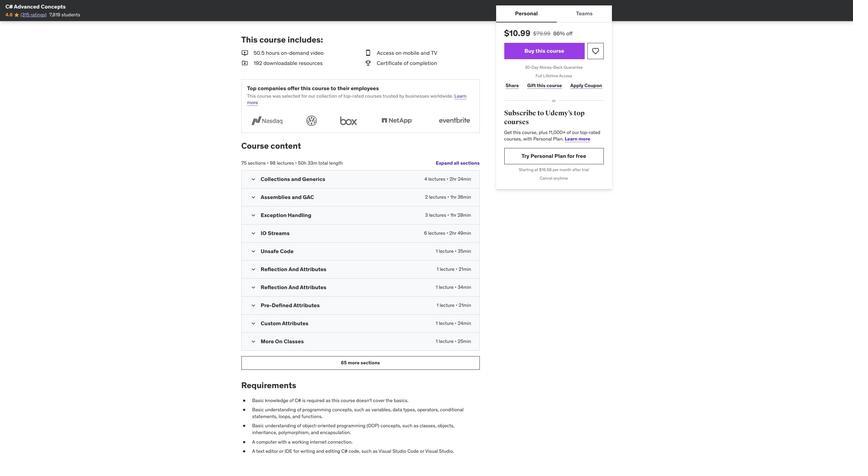 Task type: locate. For each thing, give the bounding box(es) containing it.
code right unsafe on the left bottom of page
[[280, 248, 294, 255]]

basic inside basic understanding of programming concepts, such as variables, data types, operators, conditional statements, loops, and functions.
[[252, 407, 264, 413]]

1 left 34min
[[436, 284, 438, 291]]

course left the doesn't
[[341, 398, 355, 404]]

• down expand
[[447, 176, 449, 182]]

access up the certificate
[[377, 49, 394, 56]]

xsmall image down xsmall icon
[[241, 423, 247, 430]]

1 vertical spatial learn more link
[[565, 136, 590, 142]]

0 vertical spatial c#
[[5, 3, 13, 10]]

this right the gift at the right top
[[537, 83, 546, 89]]

a for a text editor or ide for writing and editing c# code, such as visual studio code or visual studio.
[[252, 449, 255, 455]]

1 horizontal spatial concepts,
[[381, 423, 401, 429]]

understanding down loops,
[[265, 423, 296, 429]]

0 vertical spatial concepts,
[[332, 407, 353, 413]]

4 xsmall image from the top
[[241, 449, 247, 455]]

course up back
[[547, 47, 564, 54]]

2hr left 49min
[[450, 230, 457, 236]]

for down top companies offer this course to their employees
[[301, 93, 307, 99]]

2 reflection from the top
[[261, 284, 288, 291]]

udemy's
[[546, 109, 573, 118]]

1 basic from the top
[[252, 398, 264, 404]]

2 horizontal spatial or
[[552, 98, 556, 103]]

operators,
[[417, 407, 439, 413]]

concepts, inside basic understanding of programming concepts, such as variables, data types, operators, conditional statements, loops, and functions.
[[332, 407, 353, 413]]

0 horizontal spatial learn
[[455, 93, 467, 99]]

0 vertical spatial access
[[377, 49, 394, 56]]

1 vertical spatial basic
[[252, 407, 264, 413]]

lectures
[[277, 160, 294, 166], [428, 176, 446, 182], [429, 194, 446, 200], [429, 212, 446, 218], [428, 230, 445, 236]]

1 1hr from the top
[[450, 194, 457, 200]]

1 24min from the top
[[458, 176, 471, 182]]

this for this course includes:
[[241, 34, 258, 45]]

2hr for collections and generics
[[450, 176, 457, 182]]

1 up 1 lecture • 34min
[[437, 266, 439, 272]]

1 down 6 lectures • 2hr 49min
[[436, 248, 438, 254]]

lectures right 3
[[429, 212, 446, 218]]

understanding inside basic understanding of object-oriented programming (oop) concepts, such as classes, objects, inheritance, polymorphism, and encapsulation.
[[265, 423, 296, 429]]

small image
[[250, 176, 257, 183], [250, 194, 257, 201], [250, 302, 257, 309]]

0 horizontal spatial courses
[[365, 93, 382, 99]]

ide
[[285, 449, 292, 455]]

basic understanding of object-oriented programming (oop) concepts, such as classes, objects, inheritance, polymorphism, and encapsulation.
[[252, 423, 455, 436]]

personal inside get this course, plus 11,000+ of our top-rated courses, with personal plan.
[[534, 136, 552, 142]]

visual left studio
[[379, 449, 391, 455]]

1 lecture • 21min down 1 lecture • 35min
[[437, 266, 471, 272]]

doesn't
[[356, 398, 372, 404]]

gift this course
[[527, 83, 562, 89]]

this course was selected for our collection of top-rated courses trusted by businesses worldwide.
[[247, 93, 453, 99]]

0 horizontal spatial sections
[[248, 160, 266, 166]]

24min up '25min' at the right bottom of the page
[[458, 320, 471, 327]]

hours
[[266, 49, 280, 56]]

2 vertical spatial personal
[[531, 153, 554, 160]]

1 vertical spatial understanding
[[265, 423, 296, 429]]

sections inside button
[[361, 360, 380, 366]]

programming up functions.
[[303, 407, 331, 413]]

192
[[254, 60, 262, 67]]

programming down basic understanding of programming concepts, such as variables, data types, operators, conditional statements, loops, and functions.
[[337, 423, 366, 429]]

2 and from the top
[[289, 284, 299, 291]]

0 horizontal spatial programming
[[303, 407, 331, 413]]

2 understanding from the top
[[265, 423, 296, 429]]

lectures for exception handling
[[429, 212, 446, 218]]

xsmall image left text
[[241, 449, 247, 455]]

more for top companies offer this course to their employees
[[247, 100, 258, 106]]

2 1 lecture • 21min from the top
[[437, 302, 471, 309]]

to left udemy's
[[538, 109, 544, 118]]

2 xsmall image from the top
[[241, 423, 247, 430]]

basic inside basic understanding of object-oriented programming (oop) concepts, such as classes, objects, inheritance, polymorphism, and encapsulation.
[[252, 423, 264, 429]]

our
[[308, 93, 315, 99], [572, 129, 579, 135]]

1 vertical spatial top-
[[580, 129, 589, 135]]

0 horizontal spatial learn more link
[[247, 93, 467, 106]]

more right 65
[[348, 360, 360, 366]]

0 vertical spatial reflection and attributes
[[261, 266, 327, 273]]

1 and from the top
[[289, 266, 299, 273]]

0 vertical spatial to
[[331, 85, 336, 92]]

0 vertical spatial understanding
[[265, 407, 296, 413]]

and for 1 lecture • 21min
[[289, 266, 299, 273]]

with left a
[[278, 439, 287, 445]]

1 horizontal spatial programming
[[337, 423, 366, 429]]

1 xsmall image from the top
[[241, 398, 247, 404]]

variables,
[[372, 407, 392, 413]]

such inside basic understanding of programming concepts, such as variables, data types, operators, conditional statements, loops, and functions.
[[354, 407, 364, 413]]

1 lecture • 21min for pre-defined attributes
[[437, 302, 471, 309]]

1 vertical spatial 21min
[[459, 302, 471, 309]]

connection.
[[328, 439, 353, 445]]

35min
[[458, 248, 471, 254]]

requirements
[[241, 380, 296, 391]]

content
[[271, 141, 301, 151]]

1 vertical spatial for
[[567, 153, 575, 160]]

(315
[[21, 12, 29, 18]]

a
[[252, 439, 255, 445], [252, 449, 255, 455]]

1 1 lecture • 21min from the top
[[437, 266, 471, 272]]

2 horizontal spatial c#
[[341, 449, 348, 455]]

0 horizontal spatial for
[[294, 449, 299, 455]]

this inside get this course, plus 11,000+ of our top-rated courses, with personal plan.
[[513, 129, 521, 135]]

1 horizontal spatial learn more link
[[565, 136, 590, 142]]

0 vertical spatial basic
[[252, 398, 264, 404]]

1hr for assemblies and gac
[[450, 194, 457, 200]]

2 visual from the left
[[425, 449, 438, 455]]

1 horizontal spatial top-
[[580, 129, 589, 135]]

inheritance,
[[252, 430, 277, 436]]

3 small image from the top
[[250, 302, 257, 309]]

lectures right 98
[[277, 160, 294, 166]]

3 xsmall image from the top
[[241, 439, 247, 446]]

rated
[[353, 93, 364, 99], [589, 129, 601, 135]]

plus
[[539, 129, 548, 135]]

tab list
[[496, 5, 612, 22]]

top
[[247, 85, 257, 92]]

to left their
[[331, 85, 336, 92]]

custom
[[261, 320, 281, 327]]

xsmall image for a computer with a working internet connection.
[[241, 439, 247, 446]]

1 horizontal spatial more
[[348, 360, 360, 366]]

learn inside 'learn more'
[[455, 93, 467, 99]]

c# advanced concepts
[[5, 3, 66, 10]]

0 vertical spatial personal
[[515, 10, 538, 17]]

conditional
[[440, 407, 464, 413]]

1hr left 36min
[[450, 194, 457, 200]]

courses down subscribe
[[504, 118, 529, 126]]

2 small image from the top
[[250, 194, 257, 201]]

learn more link up free
[[565, 136, 590, 142]]

0 vertical spatial for
[[301, 93, 307, 99]]

polymorphism,
[[279, 430, 310, 436]]

3 basic from the top
[[252, 423, 264, 429]]

xsmall image
[[241, 398, 247, 404], [241, 423, 247, 430], [241, 439, 247, 446], [241, 449, 247, 455]]

lecture left '25min' at the right bottom of the page
[[439, 339, 454, 345]]

sections
[[248, 160, 266, 166], [460, 160, 480, 166], [361, 360, 380, 366]]

this up courses,
[[513, 129, 521, 135]]

2 1hr from the top
[[450, 212, 457, 218]]

code right studio
[[408, 449, 419, 455]]

encapsulation.
[[320, 430, 351, 436]]

this up '50.5'
[[241, 34, 258, 45]]

total
[[318, 160, 328, 166]]

money-
[[540, 65, 554, 70]]

buy this course button
[[504, 43, 585, 59]]

personal up $16.58
[[531, 153, 554, 160]]

1 vertical spatial 1 lecture • 21min
[[437, 302, 471, 309]]

programming inside basic understanding of object-oriented programming (oop) concepts, such as classes, objects, inheritance, polymorphism, and encapsulation.
[[337, 423, 366, 429]]

1hr
[[450, 194, 457, 200], [450, 212, 457, 218]]

sections for expand all sections
[[460, 160, 480, 166]]

defined
[[272, 302, 292, 309]]

understanding inside basic understanding of programming concepts, such as variables, data types, operators, conditional statements, loops, and functions.
[[265, 407, 296, 413]]

generics
[[302, 176, 325, 183]]

1 vertical spatial our
[[572, 129, 579, 135]]

4
[[425, 176, 427, 182]]

• left 34min
[[455, 284, 457, 291]]

0 vertical spatial courses
[[365, 93, 382, 99]]

visual left studio. on the bottom right of the page
[[425, 449, 438, 455]]

xsmall image up xsmall icon
[[241, 398, 247, 404]]

1 reflection and attributes from the top
[[261, 266, 327, 273]]

learn more for subscribe to udemy's top courses
[[565, 136, 590, 142]]

• left 35min
[[455, 248, 457, 254]]

small image
[[241, 49, 248, 57], [365, 49, 371, 57], [241, 59, 248, 67], [365, 59, 371, 67], [250, 212, 257, 219], [250, 230, 257, 237], [250, 248, 257, 255], [250, 266, 257, 273], [250, 284, 257, 291], [250, 320, 257, 327], [250, 339, 257, 345]]

course
[[241, 141, 269, 151]]

visual
[[379, 449, 391, 455], [425, 449, 438, 455]]

1 lecture • 21min for reflection and attributes
[[437, 266, 471, 272]]

unsafe
[[261, 248, 279, 255]]

1 vertical spatial concepts,
[[381, 423, 401, 429]]

personal up "$10.99"
[[515, 10, 538, 17]]

sections inside dropdown button
[[460, 160, 480, 166]]

access down back
[[559, 73, 572, 78]]

1 horizontal spatial visual
[[425, 449, 438, 455]]

4.6
[[5, 12, 13, 18]]

this down top
[[247, 93, 256, 99]]

or up udemy's
[[552, 98, 556, 103]]

of inside basic understanding of object-oriented programming (oop) concepts, such as classes, objects, inheritance, polymorphism, and encapsulation.
[[297, 423, 301, 429]]

1 reflection from the top
[[261, 266, 288, 273]]

classes
[[284, 338, 304, 345]]

1 vertical spatial courses
[[504, 118, 529, 126]]

6 lectures • 2hr 49min
[[424, 230, 471, 236]]

understanding for loops,
[[265, 407, 296, 413]]

0 vertical spatial and
[[289, 266, 299, 273]]

3
[[425, 212, 428, 218]]

this right buy
[[536, 47, 546, 54]]

1 vertical spatial rated
[[589, 129, 601, 135]]

expand all sections button
[[436, 157, 480, 170]]

top- inside get this course, plus 11,000+ of our top-rated courses, with personal plan.
[[580, 129, 589, 135]]

back
[[554, 65, 563, 70]]

1 vertical spatial reflection and attributes
[[261, 284, 327, 291]]

reflection up pre-
[[261, 284, 288, 291]]

more
[[261, 338, 274, 345]]

as right code,
[[373, 449, 378, 455]]

lectures right 4
[[428, 176, 446, 182]]

lectures right 6
[[428, 230, 445, 236]]

as
[[326, 398, 331, 404], [366, 407, 370, 413], [414, 423, 419, 429], [373, 449, 378, 455]]

expand
[[436, 160, 453, 166]]

as down the doesn't
[[366, 407, 370, 413]]

our right 11,000+
[[572, 129, 579, 135]]

2 horizontal spatial more
[[579, 136, 590, 142]]

1 understanding from the top
[[265, 407, 296, 413]]

a text editor or ide for writing and editing c# code, such as visual studio code or visual studio.
[[252, 449, 454, 455]]

courses inside subscribe to udemy's top courses
[[504, 118, 529, 126]]

0 vertical spatial more
[[247, 100, 258, 106]]

0 vertical spatial small image
[[250, 176, 257, 183]]

2 a from the top
[[252, 449, 255, 455]]

video
[[311, 49, 324, 56]]

1 a from the top
[[252, 439, 255, 445]]

sections right "all"
[[460, 160, 480, 166]]

courses,
[[504, 136, 522, 142]]

guarantee
[[564, 65, 583, 70]]

this for buy
[[536, 47, 546, 54]]

1 lecture • 35min
[[436, 248, 471, 254]]

reflection and attributes for 1 lecture • 34min
[[261, 284, 327, 291]]

21min down 34min
[[459, 302, 471, 309]]

small image left assemblies
[[250, 194, 257, 201]]

1 vertical spatial 1hr
[[450, 212, 457, 218]]

c# up 4.6
[[5, 3, 13, 10]]

• left 98
[[267, 160, 269, 166]]

1 vertical spatial access
[[559, 73, 572, 78]]

is
[[302, 398, 306, 404]]

2 21min from the top
[[459, 302, 471, 309]]

courses
[[365, 93, 382, 99], [504, 118, 529, 126]]

0 horizontal spatial top-
[[344, 93, 353, 99]]

small image left pre-
[[250, 302, 257, 309]]

course up collection
[[312, 85, 330, 92]]

2 vertical spatial more
[[348, 360, 360, 366]]

c# left is
[[295, 398, 301, 404]]

objects,
[[438, 423, 455, 429]]

more down top
[[247, 100, 258, 106]]

get
[[504, 129, 512, 135]]

1 vertical spatial 24min
[[458, 320, 471, 327]]

writing
[[301, 449, 315, 455]]

1 vertical spatial small image
[[250, 194, 257, 201]]

programming
[[303, 407, 331, 413], [337, 423, 366, 429]]

lecture up 1 lecture • 25min on the right bottom of the page
[[439, 320, 454, 327]]

0 horizontal spatial our
[[308, 93, 315, 99]]

1 horizontal spatial access
[[559, 73, 572, 78]]

and left tv
[[421, 49, 430, 56]]

learn more link down employees
[[247, 93, 467, 106]]

0 vertical spatial learn more link
[[247, 93, 467, 106]]

and right loops,
[[293, 414, 301, 420]]

2 basic from the top
[[252, 407, 264, 413]]

such inside basic understanding of object-oriented programming (oop) concepts, such as classes, objects, inheritance, polymorphism, and encapsulation.
[[403, 423, 413, 429]]

cover
[[373, 398, 385, 404]]

1 vertical spatial learn more
[[565, 136, 590, 142]]

0 vertical spatial programming
[[303, 407, 331, 413]]

or right studio
[[420, 449, 424, 455]]

$16.58
[[539, 167, 552, 172]]

1 horizontal spatial learn more
[[565, 136, 590, 142]]

1 horizontal spatial for
[[301, 93, 307, 99]]

• left 36min
[[448, 194, 449, 200]]

concepts, down data
[[381, 423, 401, 429]]

xsmall image left computer
[[241, 439, 247, 446]]

small image for collections
[[250, 176, 257, 183]]

and up pre-defined attributes
[[289, 284, 299, 291]]

0 horizontal spatial concepts,
[[332, 407, 353, 413]]

wishlist image
[[592, 47, 600, 55]]

concepts, down basic knowledge of c# is required as this course doesn't cover the basics. at the bottom of page
[[332, 407, 353, 413]]

as left the "classes,"
[[414, 423, 419, 429]]

learn right plan.
[[565, 136, 578, 142]]

learn more link
[[247, 93, 467, 106], [565, 136, 590, 142]]

rated inside get this course, plus 11,000+ of our top-rated courses, with personal plan.
[[589, 129, 601, 135]]

access
[[377, 49, 394, 56], [559, 73, 572, 78]]

0 horizontal spatial learn more
[[247, 93, 467, 106]]

as inside basic understanding of programming concepts, such as variables, data types, operators, conditional statements, loops, and functions.
[[366, 407, 370, 413]]

more inside 'learn more'
[[247, 100, 258, 106]]

1 vertical spatial programming
[[337, 423, 366, 429]]

mobile
[[403, 49, 420, 56]]

basic for basic understanding of programming concepts, such as variables, data types, operators, conditional statements, loops, and functions.
[[252, 407, 264, 413]]

basic understanding of programming concepts, such as variables, data types, operators, conditional statements, loops, and functions.
[[252, 407, 464, 420]]

1 vertical spatial more
[[579, 136, 590, 142]]

a left computer
[[252, 439, 255, 445]]

with down 'course,'
[[523, 136, 532, 142]]

sections for 65 more sections
[[361, 360, 380, 366]]

0 vertical spatial rated
[[353, 93, 364, 99]]

1 vertical spatial such
[[403, 423, 413, 429]]

0 vertical spatial 1hr
[[450, 194, 457, 200]]

1 vertical spatial personal
[[534, 136, 552, 142]]

1 horizontal spatial with
[[523, 136, 532, 142]]

pre-defined attributes
[[261, 302, 320, 309]]

0 vertical spatial 24min
[[458, 176, 471, 182]]

reflection and attributes down unsafe code
[[261, 266, 327, 273]]

personal button
[[496, 5, 557, 22]]

1 small image from the top
[[250, 176, 257, 183]]

reflection and attributes up pre-defined attributes
[[261, 284, 327, 291]]

0 vertical spatial learn
[[455, 93, 467, 99]]

1 vertical spatial learn
[[565, 136, 578, 142]]

2 vertical spatial basic
[[252, 423, 264, 429]]

statements,
[[252, 414, 278, 420]]

courses down employees
[[365, 93, 382, 99]]

2 reflection and attributes from the top
[[261, 284, 327, 291]]

reflection down unsafe code
[[261, 266, 288, 273]]

(315 ratings)
[[21, 12, 47, 18]]

0 vertical spatial reflection
[[261, 266, 288, 273]]

0 horizontal spatial visual
[[379, 449, 391, 455]]

small image for pre-
[[250, 302, 257, 309]]

0 vertical spatial a
[[252, 439, 255, 445]]

0 vertical spatial 1 lecture • 21min
[[437, 266, 471, 272]]

1 vertical spatial a
[[252, 449, 255, 455]]

0 horizontal spatial code
[[280, 248, 294, 255]]

0 vertical spatial top-
[[344, 93, 353, 99]]

lectures right 2
[[429, 194, 446, 200]]

1 horizontal spatial learn
[[565, 136, 578, 142]]

learn for subscribe to udemy's top courses
[[565, 136, 578, 142]]

2hr down "all"
[[450, 176, 457, 182]]

1 vertical spatial reflection
[[261, 284, 288, 291]]

xsmall image for basic understanding of object-oriented programming (oop) concepts, such as classes, objects, inheritance, polymorphism, and encapsulation.
[[241, 423, 247, 430]]

basic for basic knowledge of c# is required as this course doesn't cover the basics.
[[252, 398, 264, 404]]

learn more down employees
[[247, 93, 467, 106]]

36min
[[458, 194, 471, 200]]

1 horizontal spatial rated
[[589, 129, 601, 135]]

1 vertical spatial 2hr
[[450, 230, 457, 236]]

for right ide
[[294, 449, 299, 455]]

this inside button
[[536, 47, 546, 54]]

1 vertical spatial code
[[408, 449, 419, 455]]

course down lifetime
[[547, 83, 562, 89]]

netapp image
[[378, 114, 417, 127]]

1 vertical spatial and
[[289, 284, 299, 291]]

1 horizontal spatial our
[[572, 129, 579, 135]]

and down unsafe code
[[289, 266, 299, 273]]

24min down "expand all sections" dropdown button
[[458, 176, 471, 182]]

3 lectures • 1hr 28min
[[425, 212, 471, 218]]

and down object-
[[311, 430, 319, 436]]

this
[[241, 34, 258, 45], [247, 93, 256, 99]]

a left text
[[252, 449, 255, 455]]

try personal plan for free link
[[504, 148, 604, 164]]

our down top companies offer this course to their employees
[[308, 93, 315, 99]]

personal down plus
[[534, 136, 552, 142]]

learn right worldwide.
[[455, 93, 467, 99]]

learn more
[[247, 93, 467, 106], [565, 136, 590, 142]]

2 vertical spatial small image
[[250, 302, 257, 309]]

0 horizontal spatial with
[[278, 439, 287, 445]]

0 horizontal spatial more
[[247, 100, 258, 106]]

1 vertical spatial this
[[247, 93, 256, 99]]

0 vertical spatial 21min
[[459, 266, 471, 272]]

1 vertical spatial c#
[[295, 398, 301, 404]]

0 vertical spatial this
[[241, 34, 258, 45]]

1 21min from the top
[[459, 266, 471, 272]]

lecture down 1 lecture • 34min
[[440, 302, 455, 309]]

basic for basic understanding of object-oriented programming (oop) concepts, such as classes, objects, inheritance, polymorphism, and encapsulation.
[[252, 423, 264, 429]]

c# left code,
[[341, 449, 348, 455]]

1 horizontal spatial sections
[[361, 360, 380, 366]]



Task type: describe. For each thing, give the bounding box(es) containing it.
lifetime
[[543, 73, 558, 78]]

86%
[[553, 30, 565, 37]]

1 horizontal spatial code
[[408, 449, 419, 455]]

coupon
[[585, 83, 602, 89]]

2 vertical spatial such
[[362, 449, 372, 455]]

1 visual from the left
[[379, 449, 391, 455]]

concepts
[[41, 3, 66, 10]]

trusted
[[383, 93, 398, 99]]

length
[[329, 160, 343, 166]]

top
[[574, 109, 585, 118]]

0 horizontal spatial or
[[279, 449, 284, 455]]

of inside basic understanding of programming concepts, such as variables, data types, operators, conditional statements, loops, and functions.
[[297, 407, 301, 413]]

as inside basic understanding of object-oriented programming (oop) concepts, such as classes, objects, inheritance, polymorphism, and encapsulation.
[[414, 423, 419, 429]]

object-
[[303, 423, 318, 429]]

knowledge
[[265, 398, 288, 404]]

working
[[292, 439, 309, 445]]

custom attributes
[[261, 320, 309, 327]]

this for gift
[[537, 83, 546, 89]]

$10.99 $79.99 86% off
[[504, 28, 573, 38]]

1 horizontal spatial c#
[[295, 398, 301, 404]]

this right required
[[332, 398, 340, 404]]

learn more for top companies offer this course to their employees
[[247, 93, 467, 106]]

and left gac at the top left of page
[[292, 194, 302, 201]]

tab list containing personal
[[496, 5, 612, 22]]

certificate of completion
[[377, 60, 437, 67]]

1 down 1 lecture • 34min
[[437, 302, 439, 309]]

1hr for exception handling
[[450, 212, 457, 218]]

this for get
[[513, 129, 521, 135]]

and for 1 lecture • 34min
[[289, 284, 299, 291]]

downloadable
[[264, 60, 298, 67]]

access on mobile and tv
[[377, 49, 438, 56]]

2 horizontal spatial for
[[567, 153, 575, 160]]

lecture down 6 lectures • 2hr 49min
[[439, 248, 454, 254]]

lectures for assemblies and gac
[[429, 194, 446, 200]]

2
[[425, 194, 428, 200]]

all
[[454, 160, 459, 166]]

pre-
[[261, 302, 272, 309]]

assemblies and gac
[[261, 194, 314, 201]]

expand all sections
[[436, 160, 480, 166]]

day
[[532, 65, 539, 70]]

and down the 75 sections • 98 lectures • 50h 33m total length
[[291, 176, 301, 183]]

studio.
[[439, 449, 454, 455]]

assemblies
[[261, 194, 291, 201]]

2 24min from the top
[[458, 320, 471, 327]]

month
[[560, 167, 572, 172]]

$10.99
[[504, 28, 531, 38]]

0 vertical spatial code
[[280, 248, 294, 255]]

io streams
[[261, 230, 290, 237]]

access inside 30-day money-back guarantee full lifetime access
[[559, 73, 572, 78]]

code,
[[349, 449, 360, 455]]

1 lecture • 25min
[[436, 339, 471, 345]]

nasdaq image
[[247, 114, 286, 127]]

0 vertical spatial our
[[308, 93, 315, 99]]

2hr for io streams
[[450, 230, 457, 236]]

lecture up 1 lecture • 34min
[[440, 266, 455, 272]]

eventbrite image
[[435, 114, 474, 127]]

as right required
[[326, 398, 331, 404]]

reflection for 1 lecture • 34min
[[261, 284, 288, 291]]

(oop)
[[367, 423, 379, 429]]

students
[[62, 12, 80, 18]]

course up hours
[[259, 34, 286, 45]]

of inside get this course, plus 11,000+ of our top-rated courses, with personal plan.
[[567, 129, 571, 135]]

75
[[241, 160, 247, 166]]

a
[[288, 439, 291, 445]]

oriented
[[318, 423, 336, 429]]

lectures for io streams
[[428, 230, 445, 236]]

xsmall image
[[241, 407, 247, 414]]

businesses
[[406, 93, 429, 99]]

98
[[270, 160, 276, 166]]

try
[[522, 153, 530, 160]]

box image
[[337, 114, 360, 127]]

65
[[341, 360, 347, 366]]

teams
[[576, 10, 593, 17]]

course content
[[241, 141, 301, 151]]

teams button
[[557, 5, 612, 22]]

cancel
[[540, 176, 553, 181]]

advanced
[[14, 3, 40, 10]]

• up '1 lecture • 24min'
[[456, 302, 458, 309]]

49min
[[458, 230, 471, 236]]

selected
[[282, 93, 300, 99]]

this for this course was selected for our collection of top-rated courses trusted by businesses worldwide.
[[247, 93, 256, 99]]

30-day money-back guarantee full lifetime access
[[525, 65, 583, 78]]

concepts, inside basic understanding of object-oriented programming (oop) concepts, such as classes, objects, inheritance, polymorphism, and encapsulation.
[[381, 423, 401, 429]]

1 down '1 lecture • 24min'
[[436, 339, 438, 345]]

reflection for 1 lecture • 21min
[[261, 266, 288, 273]]

programming inside basic understanding of programming concepts, such as variables, data types, operators, conditional statements, loops, and functions.
[[303, 407, 331, 413]]

personal inside try personal plan for free link
[[531, 153, 554, 160]]

0 horizontal spatial access
[[377, 49, 394, 56]]

types,
[[403, 407, 416, 413]]

our inside get this course, plus 11,000+ of our top-rated courses, with personal plan.
[[572, 129, 579, 135]]

basics.
[[394, 398, 409, 404]]

more for subscribe to udemy's top courses
[[579, 136, 590, 142]]

to inside subscribe to udemy's top courses
[[538, 109, 544, 118]]

• left 28min
[[448, 212, 449, 218]]

• left '25min' at the right bottom of the page
[[455, 339, 457, 345]]

7,819 students
[[49, 12, 80, 18]]

0 horizontal spatial to
[[331, 85, 336, 92]]

try personal plan for free
[[522, 153, 586, 160]]

their
[[337, 85, 350, 92]]

this right offer
[[301, 85, 311, 92]]

lectures for collections and generics
[[428, 176, 446, 182]]

streams
[[268, 230, 290, 237]]

28min
[[458, 212, 471, 218]]

• left 50h 33m
[[295, 160, 297, 166]]

collections and generics
[[261, 176, 325, 183]]

a for a computer with a working internet connection.
[[252, 439, 255, 445]]

65 more sections
[[341, 360, 380, 366]]

text
[[256, 449, 265, 455]]

34min
[[458, 284, 471, 291]]

25min
[[458, 339, 471, 345]]

plan
[[555, 153, 566, 160]]

includes:
[[288, 34, 323, 45]]

data
[[393, 407, 402, 413]]

reflection and attributes for 1 lecture • 21min
[[261, 266, 327, 273]]

learn more link for subscribe to udemy's top courses
[[565, 136, 590, 142]]

handling
[[288, 212, 311, 219]]

1 lecture • 24min
[[436, 320, 471, 327]]

free
[[576, 153, 586, 160]]

• left 49min
[[447, 230, 448, 236]]

subscribe to udemy's top courses
[[504, 109, 585, 126]]

volkswagen image
[[304, 114, 319, 127]]

basic knowledge of c# is required as this course doesn't cover the basics.
[[252, 398, 409, 404]]

learn more link for top companies offer this course to their employees
[[247, 93, 467, 106]]

more inside button
[[348, 360, 360, 366]]

small image for assemblies
[[250, 194, 257, 201]]

0 horizontal spatial rated
[[353, 93, 364, 99]]

65 more sections button
[[241, 357, 480, 370]]

2 lectures • 1hr 36min
[[425, 194, 471, 200]]

on-
[[281, 49, 289, 56]]

after
[[573, 167, 581, 172]]

• up 1 lecture • 25min on the right bottom of the page
[[455, 320, 457, 327]]

and down internet
[[316, 449, 324, 455]]

11,000+
[[549, 129, 566, 135]]

collection
[[317, 93, 337, 99]]

ratings)
[[31, 12, 47, 18]]

• down 1 lecture • 35min
[[456, 266, 458, 272]]

loops,
[[279, 414, 291, 420]]

50.5
[[254, 49, 265, 56]]

21min for reflection and attributes
[[459, 266, 471, 272]]

and inside basic understanding of object-oriented programming (oop) concepts, such as classes, objects, inheritance, polymorphism, and encapsulation.
[[311, 430, 319, 436]]

subscribe
[[504, 109, 536, 118]]

learn for top companies offer this course to their employees
[[455, 93, 467, 99]]

course inside button
[[547, 47, 564, 54]]

and inside basic understanding of programming concepts, such as variables, data types, operators, conditional statements, loops, and functions.
[[293, 414, 301, 420]]

course,
[[522, 129, 538, 135]]

1 lecture • 34min
[[436, 284, 471, 291]]

anytime
[[554, 176, 568, 181]]

understanding for polymorphism,
[[265, 423, 296, 429]]

course down companies
[[257, 93, 272, 99]]

xsmall image for basic knowledge of c# is required as this course doesn't cover the basics.
[[241, 398, 247, 404]]

collections
[[261, 176, 290, 183]]

0 horizontal spatial c#
[[5, 3, 13, 10]]

7,819
[[49, 12, 60, 18]]

apply
[[571, 83, 584, 89]]

2 vertical spatial c#
[[341, 449, 348, 455]]

by
[[399, 93, 404, 99]]

21min for pre-defined attributes
[[459, 302, 471, 309]]

1 vertical spatial with
[[278, 439, 287, 445]]

1 up 1 lecture • 25min on the right bottom of the page
[[436, 320, 438, 327]]

1 horizontal spatial or
[[420, 449, 424, 455]]

50h 33m
[[298, 160, 317, 166]]

lecture left 34min
[[439, 284, 454, 291]]

xsmall image for a text editor or ide for writing and editing c# code, such as visual studio code or visual studio.
[[241, 449, 247, 455]]

with inside get this course, plus 11,000+ of our top-rated courses, with personal plan.
[[523, 136, 532, 142]]

192 downloadable resources
[[254, 60, 323, 67]]

personal inside personal "button"
[[515, 10, 538, 17]]



Task type: vqa. For each thing, say whether or not it's contained in the screenshot.


